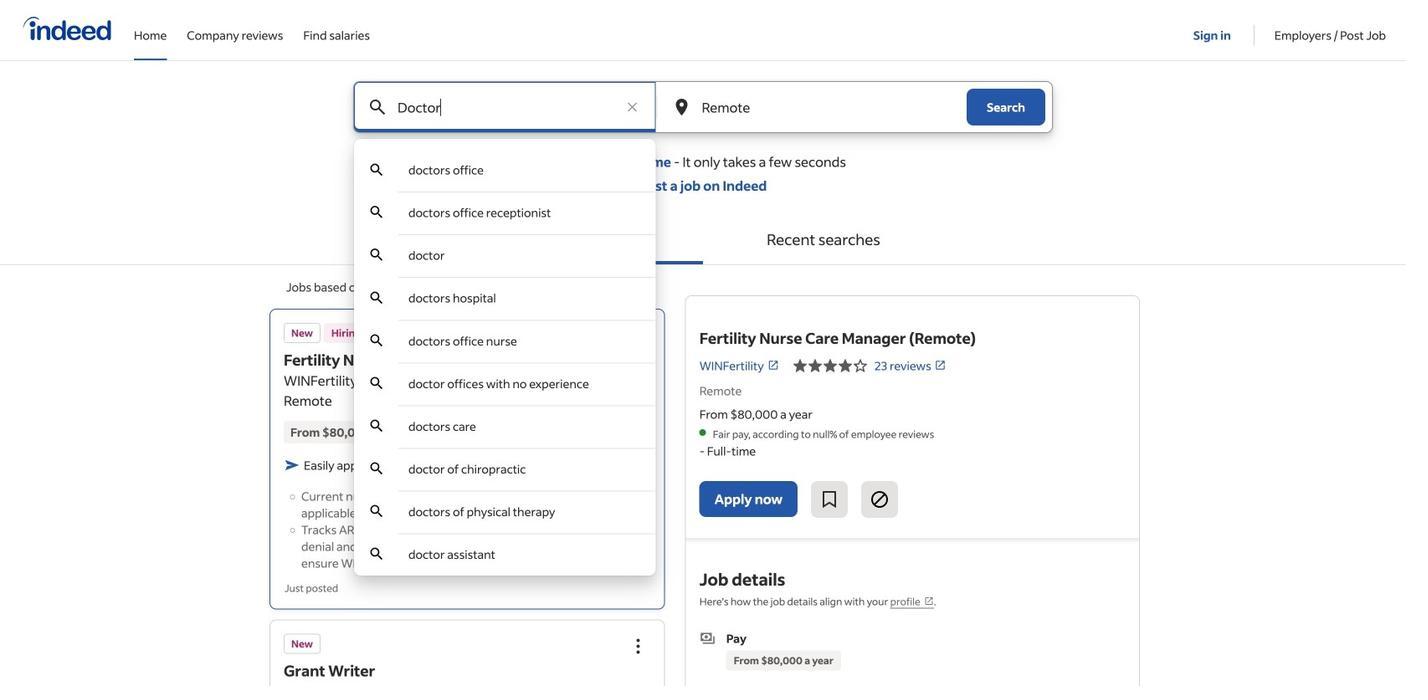Task type: describe. For each thing, give the bounding box(es) containing it.
search suggestions list box
[[354, 149, 656, 576]]

job actions for grant writer is collapsed image
[[629, 637, 649, 657]]

clear what input image
[[624, 99, 641, 116]]

4.1 out of 5 stars. link to 23 reviews company ratings (opens in a new tab) image
[[935, 360, 947, 372]]

winfertility (opens in a new tab) image
[[768, 360, 779, 372]]

search: Job title, keywords, or company text field
[[394, 82, 616, 132]]

save this job image
[[820, 490, 840, 510]]

Edit location text field
[[699, 82, 934, 132]]



Task type: locate. For each thing, give the bounding box(es) containing it.
not interested image
[[870, 490, 890, 510]]

None search field
[[340, 81, 1067, 576]]

job preferences (opens in a new window) image
[[924, 597, 934, 607]]

tab list
[[0, 214, 1407, 265]]

4.1 out of 5 stars image
[[793, 356, 868, 376]]

main content
[[0, 81, 1407, 687]]

4.1 out of five stars rating image
[[364, 374, 393, 389]]

group
[[620, 317, 657, 354]]



Task type: vqa. For each thing, say whether or not it's contained in the screenshot.
Clear what input "image"
yes



